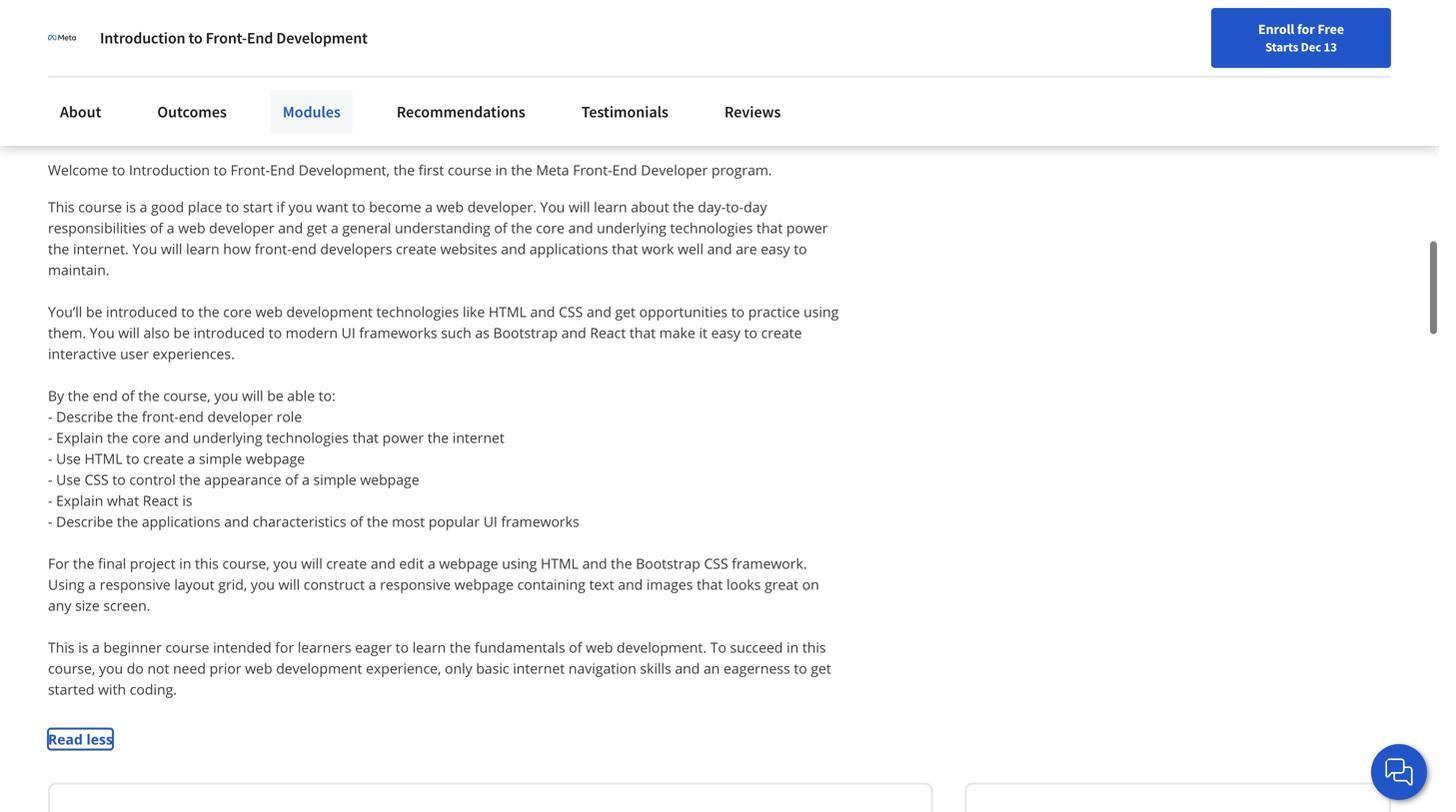 Task type: locate. For each thing, give the bounding box(es) containing it.
technologies
[[670, 219, 753, 238], [376, 303, 459, 322], [266, 429, 349, 448]]

1 horizontal spatial course,
[[163, 387, 211, 406]]

core up the experiences.
[[223, 303, 252, 322]]

as
[[475, 324, 490, 343]]

1 horizontal spatial using
[[804, 303, 839, 322]]

html up containing
[[541, 554, 579, 573]]

such
[[441, 324, 472, 343]]

using
[[48, 575, 85, 594]]

0 vertical spatial underlying
[[597, 219, 667, 238]]

1 vertical spatial introduction
[[129, 161, 210, 180]]

core
[[536, 219, 565, 238], [223, 303, 252, 322], [132, 429, 161, 448]]

1 vertical spatial learn
[[186, 240, 220, 259]]

are
[[122, 100, 161, 135], [736, 240, 757, 259]]

construct
[[304, 575, 365, 594]]

internet up popular
[[453, 429, 505, 448]]

this right succeed
[[803, 638, 826, 657]]

1 explain from the top
[[56, 429, 103, 448]]

0 vertical spatial html
[[489, 303, 527, 322]]

learn up experience,
[[413, 638, 446, 657]]

1 vertical spatial front-
[[142, 408, 179, 427]]

bootstrap
[[493, 324, 558, 343], [636, 554, 701, 573]]

1 vertical spatial is
[[182, 492, 192, 511]]

1 horizontal spatial introduced
[[194, 324, 265, 343]]

in up "development,"
[[295, 100, 318, 135]]

1 vertical spatial developer
[[207, 408, 273, 427]]

experiences.
[[152, 345, 235, 364]]

1 vertical spatial bootstrap
[[636, 554, 701, 573]]

0 vertical spatial course,
[[163, 387, 211, 406]]

get down want
[[307, 219, 327, 238]]

1 use from the top
[[56, 450, 81, 469]]

for up dec
[[1297, 20, 1315, 38]]

become
[[369, 198, 421, 217]]

create down practice
[[761, 324, 802, 343]]

2 - from the top
[[48, 429, 52, 448]]

1 vertical spatial applications
[[142, 513, 221, 532]]

2 vertical spatial you
[[90, 324, 115, 343]]

1 vertical spatial this
[[48, 638, 75, 657]]

technologies down role
[[266, 429, 349, 448]]

you down characteristics
[[273, 554, 297, 573]]

start
[[243, 198, 273, 217]]

developer up how
[[209, 219, 275, 238]]

ui right popular
[[484, 513, 498, 532]]

None search field
[[285, 12, 615, 52]]

fundamentals
[[475, 638, 565, 657]]

introduction up good
[[129, 161, 210, 180]]

2 horizontal spatial be
[[267, 387, 284, 406]]

1 vertical spatial course,
[[222, 554, 270, 573]]

well
[[678, 240, 704, 259]]

to down practice
[[744, 324, 758, 343]]

of
[[150, 219, 163, 238], [494, 219, 507, 238], [121, 387, 135, 406], [285, 471, 298, 490], [350, 513, 363, 532], [569, 638, 582, 657]]

explain down by
[[56, 429, 103, 448]]

1 - from the top
[[48, 408, 52, 427]]

will
[[569, 198, 590, 217], [161, 240, 182, 259], [118, 324, 140, 343], [242, 387, 263, 406], [301, 554, 323, 573], [279, 575, 300, 594]]

technologies down day- on the top
[[670, 219, 753, 238]]

1 vertical spatial be
[[173, 324, 190, 343]]

what
[[107, 492, 139, 511]]

testimonials link
[[570, 90, 681, 134]]

create up construct
[[326, 554, 367, 573]]

learn left how
[[186, 240, 220, 259]]

end up if
[[270, 161, 295, 180]]

place
[[188, 198, 222, 217]]

1 vertical spatial easy
[[711, 324, 741, 343]]

0 vertical spatial simple
[[199, 450, 242, 469]]

2 vertical spatial is
[[78, 638, 88, 657]]

experience,
[[366, 659, 441, 678]]

day-
[[698, 198, 726, 217]]

0 horizontal spatial front-
[[142, 408, 179, 427]]

you up interactive
[[90, 324, 115, 343]]

css up what at the left
[[84, 471, 109, 490]]

do
[[127, 659, 144, 678]]

2 horizontal spatial css
[[704, 554, 728, 573]]

containing
[[517, 575, 586, 594]]

0 vertical spatial technologies
[[670, 219, 753, 238]]

2 vertical spatial core
[[132, 429, 161, 448]]

explain left what at the left
[[56, 492, 103, 511]]

create up 'control' at the left of the page
[[143, 450, 184, 469]]

it
[[699, 324, 708, 343]]

simple up appearance
[[199, 450, 242, 469]]

end up about
[[612, 161, 637, 180]]

ui
[[342, 324, 356, 343], [484, 513, 498, 532]]

core down developer.
[[536, 219, 565, 238]]

menu item
[[1057, 20, 1186, 85]]

this down welcome
[[48, 198, 75, 217]]

welcome to introduction to front-end development, the first course in the meta front-end developer program.
[[48, 161, 780, 180]]

html up what at the left
[[84, 450, 122, 469]]

react left make
[[590, 324, 626, 343]]

1 vertical spatial describe
[[56, 513, 113, 532]]

1 vertical spatial simple
[[313, 471, 357, 490]]

introduction to front-end development
[[100, 28, 368, 48]]

user
[[120, 345, 149, 364]]

want
[[316, 198, 348, 217]]

1 horizontal spatial is
[[126, 198, 136, 217]]

coursera career certificate image
[[1014, 0, 1346, 56]]

0 vertical spatial end
[[292, 240, 317, 259]]

4
[[166, 100, 181, 135]]

bootstrap up the images
[[636, 554, 701, 573]]

if
[[277, 198, 285, 217]]

is down size
[[78, 638, 88, 657]]

grid,
[[218, 575, 247, 594]]

0 vertical spatial use
[[56, 450, 81, 469]]

front- up 'control' at the left of the page
[[142, 408, 179, 427]]

maintain.
[[48, 261, 109, 280]]

use down by
[[56, 450, 81, 469]]

0 horizontal spatial using
[[502, 554, 537, 573]]

1 vertical spatial end
[[93, 387, 118, 406]]

1 horizontal spatial html
[[489, 303, 527, 322]]

enroll
[[1258, 20, 1295, 38]]

end down the experiences.
[[179, 408, 204, 427]]

0 vertical spatial is
[[126, 198, 136, 217]]

1 vertical spatial technologies
[[376, 303, 459, 322]]

day
[[744, 198, 767, 217]]

1 vertical spatial are
[[736, 240, 757, 259]]

4 - from the top
[[48, 471, 52, 490]]

will left the able
[[242, 387, 263, 406]]

development down learners at the left of the page
[[276, 659, 362, 678]]

chat with us image
[[1383, 757, 1415, 789]]

easy down day
[[761, 240, 790, 259]]

1 vertical spatial introduced
[[194, 324, 265, 343]]

2 horizontal spatial is
[[182, 492, 192, 511]]

1 horizontal spatial technologies
[[376, 303, 459, 322]]

1 horizontal spatial this
[[323, 100, 368, 135]]

2 describe from the top
[[56, 513, 113, 532]]

0 vertical spatial for
[[1297, 20, 1315, 38]]

that
[[757, 219, 783, 238], [612, 240, 638, 259], [630, 324, 656, 343], [353, 429, 379, 448], [697, 575, 723, 594]]

2 vertical spatial html
[[541, 554, 579, 573]]

of down 'user'
[[121, 387, 135, 406]]

images
[[647, 575, 693, 594]]

using up containing
[[502, 554, 537, 573]]

course
[[374, 100, 453, 135], [448, 161, 492, 180], [78, 198, 122, 217], [165, 638, 209, 657]]

1 horizontal spatial underlying
[[597, 219, 667, 238]]

course, up started
[[48, 659, 95, 678]]

0 vertical spatial bootstrap
[[493, 324, 558, 343]]

internet
[[453, 429, 505, 448], [513, 659, 565, 678]]

0 vertical spatial you
[[540, 198, 565, 217]]

2 explain from the top
[[56, 492, 103, 511]]

to up what at the left
[[112, 471, 126, 490]]

you
[[288, 198, 313, 217], [214, 387, 238, 406], [273, 554, 297, 573], [251, 575, 275, 594], [99, 659, 123, 678]]

0 horizontal spatial bootstrap
[[493, 324, 558, 343]]

1 vertical spatial core
[[223, 303, 252, 322]]

and down appearance
[[224, 513, 249, 532]]

web
[[437, 198, 464, 217], [178, 219, 205, 238], [255, 303, 283, 322], [586, 638, 613, 657], [245, 659, 272, 678]]

1 vertical spatial react
[[143, 492, 179, 511]]

meta
[[536, 161, 569, 180]]

responsibilities
[[48, 219, 146, 238]]

1 vertical spatial css
[[84, 471, 109, 490]]

using
[[804, 303, 839, 322], [502, 554, 537, 573]]

0 horizontal spatial end
[[93, 387, 118, 406]]

2 use from the top
[[56, 471, 81, 490]]

underlying up appearance
[[193, 429, 263, 448]]

you down the experiences.
[[214, 387, 238, 406]]

2 vertical spatial this
[[803, 638, 826, 657]]

front- up the modules
[[206, 28, 247, 48]]

size
[[75, 596, 100, 615]]

0 horizontal spatial internet
[[453, 429, 505, 448]]

you down meta
[[540, 198, 565, 217]]

this course is a good place to start if you want to become a web developer. you will learn about the day-to-day responsibilities of a web developer and get a general understanding of the core and underlying technologies that power the internet. you will learn how front-end developers create websites and applications that work well and are easy to maintain. you'll be introduced to the core web development technologies like html and css and get opportunities to practice using them. you will also be introduced to modern ui frameworks such as bootstrap and react that make it easy to create interactive user experiences. by the end of the course, you will be able to: - describe the front-end developer role - explain the core and underlying technologies that power the internet - use html to create a simple webpage - use css to control the appearance of a simple webpage - explain what react is - describe the applications and characteristics of the most popular ui frameworks for the final project in this course, you will create and edit a webpage using html and the bootstrap css framework. using a responsive layout grid, you will construct a responsive webpage containing text and images that looks great on any size screen. this is a beginner course intended for learners eager to learn the fundamentals of web development. to succeed in this course, you do not need prior web development experience, only basic internet navigation skills and an eagerness to get started with coding.
[[48, 198, 843, 699]]

0 vertical spatial power
[[787, 219, 828, 238]]

front- right how
[[255, 240, 292, 259]]

2 horizontal spatial get
[[811, 659, 831, 678]]

1 horizontal spatial applications
[[530, 240, 608, 259]]

will down good
[[161, 240, 182, 259]]

you'll
[[48, 303, 82, 322]]

easy
[[761, 240, 790, 259], [711, 324, 741, 343]]

developer.
[[467, 198, 537, 217]]

eager
[[355, 638, 392, 657]]

websites
[[440, 240, 497, 259]]

0 horizontal spatial simple
[[199, 450, 242, 469]]

for
[[1297, 20, 1315, 38], [275, 638, 294, 657]]

this up layout
[[195, 554, 219, 573]]

2 horizontal spatial end
[[292, 240, 317, 259]]

to left practice
[[731, 303, 745, 322]]

end down want
[[292, 240, 317, 259]]

6 - from the top
[[48, 513, 52, 532]]

text
[[589, 575, 614, 594]]

is
[[126, 198, 136, 217], [182, 492, 192, 511], [78, 638, 88, 657]]

1 horizontal spatial for
[[1297, 20, 1315, 38]]

1 horizontal spatial end
[[179, 408, 204, 427]]

1 vertical spatial explain
[[56, 492, 103, 511]]

frameworks
[[359, 324, 437, 343], [501, 513, 579, 532]]

describe down what at the left
[[56, 513, 113, 532]]

course,
[[163, 387, 211, 406], [222, 554, 270, 573], [48, 659, 95, 678]]

to up 'control' at the left of the page
[[126, 450, 139, 469]]

opportunities
[[639, 303, 728, 322]]

2 vertical spatial technologies
[[266, 429, 349, 448]]

and right text
[[618, 575, 643, 594]]

this down any at the left bottom of the page
[[48, 638, 75, 657]]

this
[[323, 100, 368, 135], [195, 554, 219, 573], [803, 638, 826, 657]]

technologies up such
[[376, 303, 459, 322]]

is right what at the left
[[182, 492, 192, 511]]

create down the understanding
[[396, 240, 437, 259]]

react down 'control' at the left of the page
[[143, 492, 179, 511]]

1 vertical spatial using
[[502, 554, 537, 573]]

core up 'control' at the left of the page
[[132, 429, 161, 448]]

development,
[[299, 161, 390, 180]]

2 vertical spatial be
[[267, 387, 284, 406]]

use left 'control' at the left of the page
[[56, 471, 81, 490]]

0 vertical spatial react
[[590, 324, 626, 343]]

2 horizontal spatial learn
[[594, 198, 627, 217]]

2 vertical spatial css
[[704, 554, 728, 573]]

edit
[[399, 554, 424, 573]]

1 responsive from the left
[[100, 575, 171, 594]]

and right like
[[530, 303, 555, 322]]

1 vertical spatial html
[[84, 450, 122, 469]]

1 vertical spatial for
[[275, 638, 294, 657]]

basic
[[476, 659, 509, 678]]

control
[[129, 471, 176, 490]]

1 horizontal spatial you
[[132, 240, 157, 259]]

be right you'll at the left top
[[86, 303, 102, 322]]

introduction right meta "icon"
[[100, 28, 185, 48]]

course, up grid, at the left
[[222, 554, 270, 573]]

to up general
[[352, 198, 365, 217]]

2 responsive from the left
[[380, 575, 451, 594]]

1 horizontal spatial internet
[[513, 659, 565, 678]]

modules link
[[271, 90, 353, 134]]

to-
[[726, 198, 744, 217]]

is left good
[[126, 198, 136, 217]]

be up the experiences.
[[173, 324, 190, 343]]

be
[[86, 303, 102, 322], [173, 324, 190, 343], [267, 387, 284, 406]]

react
[[590, 324, 626, 343], [143, 492, 179, 511]]

are inside this course is a good place to start if you want to become a web developer. you will learn about the day-to-day responsibilities of a web developer and get a general understanding of the core and underlying technologies that power the internet. you will learn how front-end developers create websites and applications that work well and are easy to maintain. you'll be introduced to the core web development technologies like html and css and get opportunities to practice using them. you will also be introduced to modern ui frameworks such as bootstrap and react that make it easy to create interactive user experiences. by the end of the course, you will be able to: - describe the front-end developer role - explain the core and underlying technologies that power the internet - use html to create a simple webpage - use css to control the appearance of a simple webpage - explain what react is - describe the applications and characteristics of the most popular ui frameworks for the final project in this course, you will create and edit a webpage using html and the bootstrap css framework. using a responsive layout grid, you will construct a responsive webpage containing text and images that looks great on any size screen. this is a beginner course intended for learners eager to learn the fundamentals of web development. to succeed in this course, you do not need prior web development experience, only basic internet navigation skills and an eagerness to get started with coding.
[[736, 240, 757, 259]]

1 horizontal spatial get
[[615, 303, 636, 322]]

css right like
[[559, 303, 583, 322]]

you right internet.
[[132, 240, 157, 259]]

0 vertical spatial get
[[307, 219, 327, 238]]

frameworks up containing
[[501, 513, 579, 532]]

1 horizontal spatial core
[[223, 303, 252, 322]]

course, down the experiences.
[[163, 387, 211, 406]]

to up practice
[[794, 240, 807, 259]]

0 vertical spatial using
[[804, 303, 839, 322]]

applications up the project
[[142, 513, 221, 532]]

front-
[[255, 240, 292, 259], [142, 408, 179, 427]]

reviews link
[[713, 90, 793, 134]]

2 vertical spatial learn
[[413, 638, 446, 657]]

responsive down edit
[[380, 575, 451, 594]]

and
[[278, 219, 303, 238], [568, 219, 593, 238], [501, 240, 526, 259], [707, 240, 732, 259], [530, 303, 555, 322], [587, 303, 612, 322], [562, 324, 586, 343], [164, 429, 189, 448], [224, 513, 249, 532], [371, 554, 396, 573], [582, 554, 607, 573], [618, 575, 643, 594], [675, 659, 700, 678]]

1 horizontal spatial css
[[559, 303, 583, 322]]

1 describe from the top
[[56, 408, 113, 427]]

0 horizontal spatial react
[[143, 492, 179, 511]]

1 this from the top
[[48, 198, 75, 217]]

end
[[292, 240, 317, 259], [93, 387, 118, 406], [179, 408, 204, 427]]

by
[[48, 387, 64, 406]]

2 horizontal spatial core
[[536, 219, 565, 238]]

project
[[130, 554, 176, 573]]

0 horizontal spatial responsive
[[100, 575, 171, 594]]

beginner
[[103, 638, 162, 657]]

2 horizontal spatial this
[[803, 638, 826, 657]]

course up welcome to introduction to front-end development, the first course in the meta front-end developer program.
[[374, 100, 453, 135]]

outcomes link
[[145, 90, 239, 134]]

underlying
[[597, 219, 667, 238], [193, 429, 263, 448]]

1 vertical spatial ui
[[484, 513, 498, 532]]

5 - from the top
[[48, 492, 52, 511]]



Task type: vqa. For each thing, say whether or not it's contained in the screenshot.
Parks
no



Task type: describe. For each thing, give the bounding box(es) containing it.
interactive
[[48, 345, 116, 364]]

0 vertical spatial easy
[[761, 240, 790, 259]]

developer
[[641, 161, 708, 180]]

0 horizontal spatial css
[[84, 471, 109, 490]]

characteristics
[[253, 513, 346, 532]]

final
[[98, 554, 126, 573]]

read less
[[48, 730, 113, 749]]

development
[[276, 28, 368, 48]]

looks
[[727, 575, 761, 594]]

0 horizontal spatial power
[[382, 429, 424, 448]]

and right well
[[707, 240, 732, 259]]

enroll for free starts dec 13
[[1258, 20, 1344, 55]]

framework.
[[732, 554, 807, 573]]

13
[[1324, 39, 1337, 55]]

for inside this course is a good place to start if you want to become a web developer. you will learn about the day-to-day responsibilities of a web developer and get a general understanding of the core and underlying technologies that power the internet. you will learn how front-end developers create websites and applications that work well and are easy to maintain. you'll be introduced to the core web development technologies like html and css and get opportunities to practice using them. you will also be introduced to modern ui frameworks such as bootstrap and react that make it easy to create interactive user experiences. by the end of the course, you will be able to: - describe the front-end developer role - explain the core and underlying technologies that power the internet - use html to create a simple webpage - use css to control the appearance of a simple webpage - explain what react is - describe the applications and characteristics of the most popular ui frameworks for the final project in this course, you will create and edit a webpage using html and the bootstrap css framework. using a responsive layout grid, you will construct a responsive webpage containing text and images that looks great on any size screen. this is a beginner course intended for learners eager to learn the fundamentals of web development. to succeed in this course, you do not need prior web development experience, only basic internet navigation skills and an eagerness to get started with coding.
[[275, 638, 294, 657]]

0 vertical spatial development
[[286, 303, 373, 322]]

0 horizontal spatial course,
[[48, 659, 95, 678]]

of down good
[[150, 219, 163, 238]]

1 horizontal spatial frameworks
[[501, 513, 579, 532]]

0 horizontal spatial this
[[195, 554, 219, 573]]

you right if
[[288, 198, 313, 217]]

work
[[642, 240, 674, 259]]

role
[[276, 408, 302, 427]]

0 horizontal spatial applications
[[142, 513, 221, 532]]

2 horizontal spatial course,
[[222, 554, 270, 573]]

program.
[[712, 161, 772, 180]]

0 horizontal spatial get
[[307, 219, 327, 238]]

starts
[[1266, 39, 1299, 55]]

2 horizontal spatial technologies
[[670, 219, 753, 238]]

and left an
[[675, 659, 700, 678]]

0 horizontal spatial underlying
[[193, 429, 263, 448]]

0 horizontal spatial are
[[122, 100, 161, 135]]

of left most
[[350, 513, 363, 532]]

to up outcomes
[[189, 28, 203, 48]]

outcomes
[[157, 102, 227, 122]]

3 - from the top
[[48, 450, 52, 469]]

webpage up most
[[360, 471, 419, 490]]

0 horizontal spatial technologies
[[266, 429, 349, 448]]

in right succeed
[[787, 638, 799, 657]]

like
[[463, 303, 485, 322]]

not
[[147, 659, 169, 678]]

0 horizontal spatial you
[[90, 324, 115, 343]]

webpage down popular
[[439, 554, 498, 573]]

modules
[[283, 102, 341, 122]]

front- right meta
[[573, 161, 612, 180]]

also
[[143, 324, 170, 343]]

0 horizontal spatial be
[[86, 303, 102, 322]]

0 vertical spatial introduction
[[100, 28, 185, 48]]

most
[[392, 513, 425, 532]]

and up text
[[582, 554, 607, 573]]

will down meta
[[569, 198, 590, 217]]

to:
[[319, 387, 336, 406]]

you up with
[[99, 659, 123, 678]]

to up place
[[214, 161, 227, 180]]

internet.
[[73, 240, 129, 259]]

and down if
[[278, 219, 303, 238]]

1 horizontal spatial front-
[[255, 240, 292, 259]]

general
[[342, 219, 391, 238]]

recommendations
[[397, 102, 526, 122]]

to left start
[[226, 198, 239, 217]]

good
[[151, 198, 184, 217]]

in up layout
[[179, 554, 191, 573]]

eagerness
[[724, 659, 790, 678]]

front- up start
[[231, 161, 270, 180]]

0 vertical spatial frameworks
[[359, 324, 437, 343]]

course right first
[[448, 161, 492, 180]]

to up experience,
[[396, 638, 409, 657]]

webpage up appearance
[[246, 450, 305, 469]]

need
[[173, 659, 206, 678]]

modern
[[286, 324, 338, 343]]

1 horizontal spatial power
[[787, 219, 828, 238]]

1 vertical spatial development
[[276, 659, 362, 678]]

welcome
[[48, 161, 108, 180]]

recommendations link
[[385, 90, 538, 134]]

appearance
[[204, 471, 281, 490]]

to
[[710, 638, 727, 657]]

read
[[48, 730, 83, 749]]

to up the experiences.
[[181, 303, 195, 322]]

them.
[[48, 324, 86, 343]]

layout
[[174, 575, 215, 594]]

1 horizontal spatial ui
[[484, 513, 498, 532]]

with
[[98, 680, 126, 699]]

of down developer.
[[494, 219, 507, 238]]

how
[[223, 240, 251, 259]]

coursera image
[[24, 16, 151, 48]]

practice
[[748, 303, 800, 322]]

on
[[802, 575, 819, 594]]

coding.
[[130, 680, 177, 699]]

1 horizontal spatial bootstrap
[[636, 554, 701, 573]]

any
[[48, 596, 71, 615]]

of up navigation
[[569, 638, 582, 657]]

to right welcome
[[112, 161, 125, 180]]

succeed
[[730, 638, 783, 657]]

less
[[86, 730, 113, 749]]

development.
[[617, 638, 707, 657]]

0 vertical spatial introduced
[[106, 303, 178, 322]]

0 vertical spatial developer
[[209, 219, 275, 238]]

popular
[[429, 513, 480, 532]]

modules
[[186, 100, 290, 135]]

1 vertical spatial get
[[615, 303, 636, 322]]

for
[[48, 554, 69, 573]]

1 horizontal spatial learn
[[413, 638, 446, 657]]

1 horizontal spatial be
[[173, 324, 190, 343]]

2 horizontal spatial html
[[541, 554, 579, 573]]

of up characteristics
[[285, 471, 298, 490]]

2 this from the top
[[48, 638, 75, 657]]

in up developer.
[[495, 161, 508, 180]]

webpage left containing
[[455, 575, 514, 594]]

to right eagerness
[[794, 659, 807, 678]]

screen.
[[103, 596, 150, 615]]

end left development
[[247, 28, 273, 48]]

0 horizontal spatial is
[[78, 638, 88, 657]]

course up need
[[165, 638, 209, 657]]

and left opportunities
[[587, 303, 612, 322]]

2 horizontal spatial you
[[540, 198, 565, 217]]

about
[[60, 102, 101, 122]]

0 vertical spatial ui
[[342, 324, 356, 343]]

0 vertical spatial learn
[[594, 198, 627, 217]]

0 vertical spatial applications
[[530, 240, 608, 259]]

course up responsibilities
[[78, 198, 122, 217]]

able
[[287, 387, 315, 406]]

will up 'user'
[[118, 324, 140, 343]]

and right the as
[[562, 324, 586, 343]]

dec
[[1301, 39, 1322, 55]]

and left edit
[[371, 554, 396, 573]]

0 vertical spatial core
[[536, 219, 565, 238]]

navigation
[[569, 659, 637, 678]]

meta image
[[48, 24, 76, 52]]

make
[[660, 324, 696, 343]]

0 horizontal spatial html
[[84, 450, 122, 469]]

there
[[48, 100, 117, 135]]

started
[[48, 680, 94, 699]]

1 horizontal spatial react
[[590, 324, 626, 343]]

show notifications image
[[1207, 25, 1231, 49]]

and up 'control' at the left of the page
[[164, 429, 189, 448]]

will left construct
[[279, 575, 300, 594]]

developers
[[320, 240, 392, 259]]

0 horizontal spatial core
[[132, 429, 161, 448]]

you right grid, at the left
[[251, 575, 275, 594]]

reviews
[[725, 102, 781, 122]]

and down meta
[[568, 219, 593, 238]]

1 vertical spatial you
[[132, 240, 157, 259]]

0 vertical spatial internet
[[453, 429, 505, 448]]

will up construct
[[301, 554, 323, 573]]

about
[[631, 198, 669, 217]]

to left modern
[[269, 324, 282, 343]]

and down developer.
[[501, 240, 526, 259]]

testimonials
[[582, 102, 669, 122]]

prior
[[210, 659, 241, 678]]

for inside enroll for free starts dec 13
[[1297, 20, 1315, 38]]

only
[[445, 659, 472, 678]]

intended
[[213, 638, 272, 657]]



